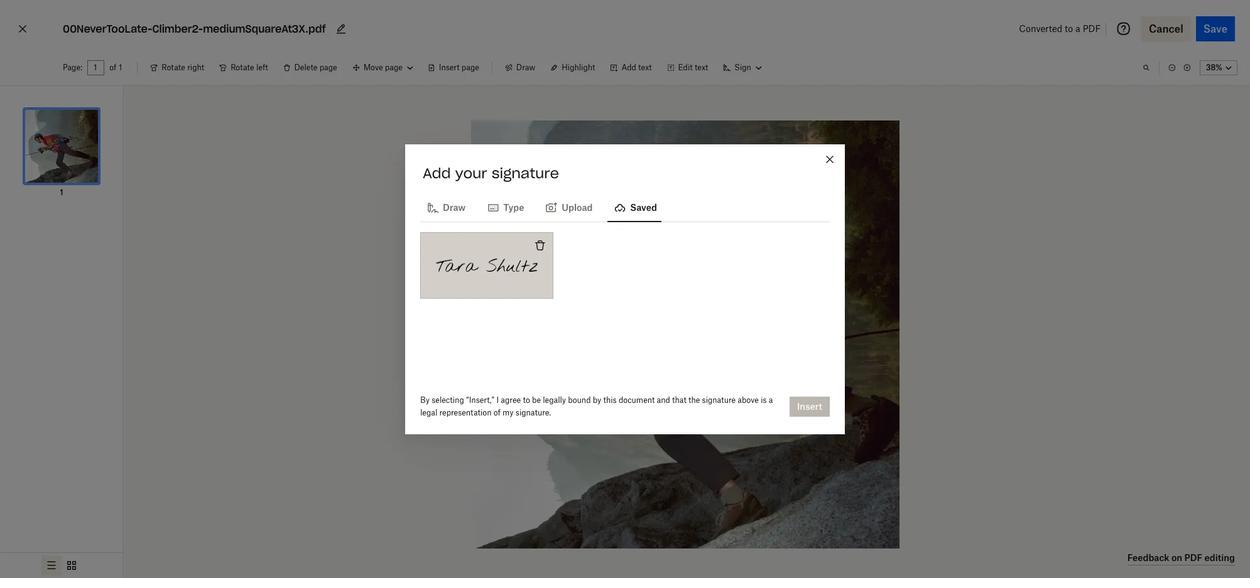 Task type: vqa. For each thing, say whether or not it's contained in the screenshot.
Here
no



Task type: locate. For each thing, give the bounding box(es) containing it.
add
[[622, 63, 636, 72], [423, 164, 451, 182]]

0 horizontal spatial 1
[[60, 188, 63, 197]]

insert page button
[[420, 58, 487, 78]]

draw
[[516, 63, 536, 72], [443, 202, 466, 213]]

rotate inside button
[[231, 63, 254, 72]]

1 horizontal spatial rotate
[[231, 63, 254, 72]]

i
[[497, 396, 499, 405]]

0 vertical spatial draw
[[516, 63, 536, 72]]

to left 'be'
[[523, 396, 530, 405]]

draw down your
[[443, 202, 466, 213]]

page right insert at the left of the page
[[462, 63, 479, 72]]

to
[[1065, 23, 1073, 34], [523, 396, 530, 405]]

rotate
[[162, 63, 185, 72], [231, 63, 254, 72]]

tab list containing draw
[[420, 192, 830, 222]]

1 vertical spatial signature
[[702, 396, 736, 405]]

my
[[503, 408, 514, 418]]

1 horizontal spatial 1
[[119, 63, 122, 72]]

Button to change sidebar grid view to list view radio
[[41, 556, 62, 576]]

0 horizontal spatial a
[[769, 396, 773, 405]]

page
[[320, 63, 337, 72], [462, 63, 479, 72]]

legal
[[420, 408, 438, 418]]

0 horizontal spatial draw
[[443, 202, 466, 213]]

0 vertical spatial add
[[622, 63, 636, 72]]

1 horizontal spatial add
[[622, 63, 636, 72]]

of left my
[[494, 408, 501, 418]]

0 horizontal spatial add
[[423, 164, 451, 182]]

1 rotate from the left
[[162, 63, 185, 72]]

1 vertical spatial of
[[494, 408, 501, 418]]

1 vertical spatial draw
[[443, 202, 466, 213]]

text for edit text
[[695, 63, 708, 72]]

1 text from the left
[[638, 63, 652, 72]]

1
[[119, 63, 122, 72], [60, 188, 63, 197]]

1 vertical spatial to
[[523, 396, 530, 405]]

tab list inside add your signature dialog
[[420, 192, 830, 222]]

00nevertoolate-climber2-mediumsquareat3x.pdf
[[63, 23, 326, 35]]

cancel image
[[15, 19, 30, 39]]

1 horizontal spatial page
[[462, 63, 479, 72]]

1 horizontal spatial draw
[[516, 63, 536, 72]]

a left pdf
[[1076, 23, 1081, 34]]

signature
[[492, 164, 559, 182], [702, 396, 736, 405]]

rotate left left
[[231, 63, 254, 72]]

2 rotate from the left
[[231, 63, 254, 72]]

edit text
[[678, 63, 708, 72]]

delete page button
[[276, 58, 345, 78]]

of down '00nevertoolate-'
[[109, 63, 116, 72]]

type
[[503, 202, 524, 213]]

add inside dialog
[[423, 164, 451, 182]]

draw inside button
[[516, 63, 536, 72]]

2 page from the left
[[462, 63, 479, 72]]

insert page
[[439, 63, 479, 72]]

insert
[[439, 63, 460, 72]]

right
[[187, 63, 204, 72]]

page right delete
[[320, 63, 337, 72]]

add text button
[[603, 58, 660, 78]]

page:
[[63, 63, 82, 72]]

climber2-
[[152, 23, 203, 35]]

converted to a pdf
[[1019, 23, 1101, 34]]

signature right the
[[702, 396, 736, 405]]

rotate left right
[[162, 63, 185, 72]]

converted
[[1019, 23, 1063, 34]]

1 page from the left
[[320, 63, 337, 72]]

of inside by selecting "insert," i agree to be legally bound by this document and that the signature above is a legal representation of my signature.
[[494, 408, 501, 418]]

that
[[672, 396, 687, 405]]

a right is
[[769, 396, 773, 405]]

rotate for rotate right
[[162, 63, 185, 72]]

upload
[[562, 202, 593, 213]]

None number field
[[94, 63, 98, 73]]

add your signature
[[423, 164, 559, 182]]

add left your
[[423, 164, 451, 182]]

of
[[109, 63, 116, 72], [494, 408, 501, 418]]

0 vertical spatial a
[[1076, 23, 1081, 34]]

document
[[619, 396, 655, 405]]

0 horizontal spatial page
[[320, 63, 337, 72]]

highlight button
[[543, 58, 603, 78]]

0 horizontal spatial signature
[[492, 164, 559, 182]]

add right highlight
[[622, 63, 636, 72]]

text right edit
[[695, 63, 708, 72]]

2 text from the left
[[695, 63, 708, 72]]

option group
[[0, 553, 123, 579]]

draw inside add your signature dialog
[[443, 202, 466, 213]]

0 horizontal spatial rotate
[[162, 63, 185, 72]]

1 horizontal spatial a
[[1076, 23, 1081, 34]]

0 horizontal spatial text
[[638, 63, 652, 72]]

draw button
[[498, 58, 543, 78]]

rotate for rotate left
[[231, 63, 254, 72]]

add inside button
[[622, 63, 636, 72]]

a
[[1076, 23, 1081, 34], [769, 396, 773, 405]]

1 horizontal spatial text
[[695, 63, 708, 72]]

to left pdf
[[1065, 23, 1073, 34]]

the
[[689, 396, 700, 405]]

1 horizontal spatial to
[[1065, 23, 1073, 34]]

rotate inside "button"
[[162, 63, 185, 72]]

draw left highlight button
[[516, 63, 536, 72]]

text for add text
[[638, 63, 652, 72]]

is
[[761, 396, 767, 405]]

1 vertical spatial a
[[769, 396, 773, 405]]

signature up type
[[492, 164, 559, 182]]

1 vertical spatial 1
[[60, 188, 63, 197]]

1 vertical spatial add
[[423, 164, 451, 182]]

1 horizontal spatial of
[[494, 408, 501, 418]]

text left edit
[[638, 63, 652, 72]]

0 horizontal spatial of
[[109, 63, 116, 72]]

tab list
[[420, 192, 830, 222]]

text
[[638, 63, 652, 72], [695, 63, 708, 72]]

1 horizontal spatial signature
[[702, 396, 736, 405]]

0 horizontal spatial to
[[523, 396, 530, 405]]



Task type: describe. For each thing, give the bounding box(es) containing it.
delete
[[294, 63, 318, 72]]

page 1. selected thumbnail preview element
[[21, 96, 102, 199]]

bound
[[568, 396, 591, 405]]

by
[[420, 396, 430, 405]]

above
[[738, 396, 759, 405]]

signature.
[[516, 408, 551, 418]]

by selecting "insert," i agree to be legally bound by this document and that the signature above is a legal representation of my signature.
[[420, 396, 773, 418]]

legally
[[543, 396, 566, 405]]

this
[[604, 396, 617, 405]]

edit
[[678, 63, 693, 72]]

edit text button
[[660, 58, 716, 78]]

saved
[[630, 202, 657, 213]]

selecting
[[432, 396, 464, 405]]

0 vertical spatial signature
[[492, 164, 559, 182]]

rotate right
[[162, 63, 204, 72]]

by
[[593, 396, 602, 405]]

0 vertical spatial 1
[[119, 63, 122, 72]]

be
[[532, 396, 541, 405]]

rotate right button
[[143, 58, 212, 78]]

add for add your signature
[[423, 164, 451, 182]]

"insert,"
[[466, 396, 495, 405]]

0 vertical spatial of
[[109, 63, 116, 72]]

add your signature dialog
[[405, 144, 845, 435]]

0 vertical spatial to
[[1065, 23, 1073, 34]]

add for add text
[[622, 63, 636, 72]]

of 1
[[109, 63, 122, 72]]

left
[[256, 63, 268, 72]]

00nevertoolate-
[[63, 23, 152, 35]]

mediumsquareat3x.pdf
[[203, 23, 326, 35]]

delete page
[[294, 63, 337, 72]]

signature inside by selecting "insert," i agree to be legally bound by this document and that the signature above is a legal representation of my signature.
[[702, 396, 736, 405]]

pdf
[[1083, 23, 1101, 34]]

rotate left button
[[212, 58, 276, 78]]

add text
[[622, 63, 652, 72]]

rotate left
[[231, 63, 268, 72]]

and
[[657, 396, 670, 405]]

highlight
[[562, 63, 595, 72]]

your
[[455, 164, 487, 182]]

representation
[[440, 408, 492, 418]]

agree
[[501, 396, 521, 405]]

page for insert page
[[462, 63, 479, 72]]

to inside by selecting "insert," i agree to be legally bound by this document and that the signature above is a legal representation of my signature.
[[523, 396, 530, 405]]

Button to change sidebar list view to grid view radio
[[62, 556, 82, 576]]

a inside by selecting "insert," i agree to be legally bound by this document and that the signature above is a legal representation of my signature.
[[769, 396, 773, 405]]

page for delete page
[[320, 63, 337, 72]]



